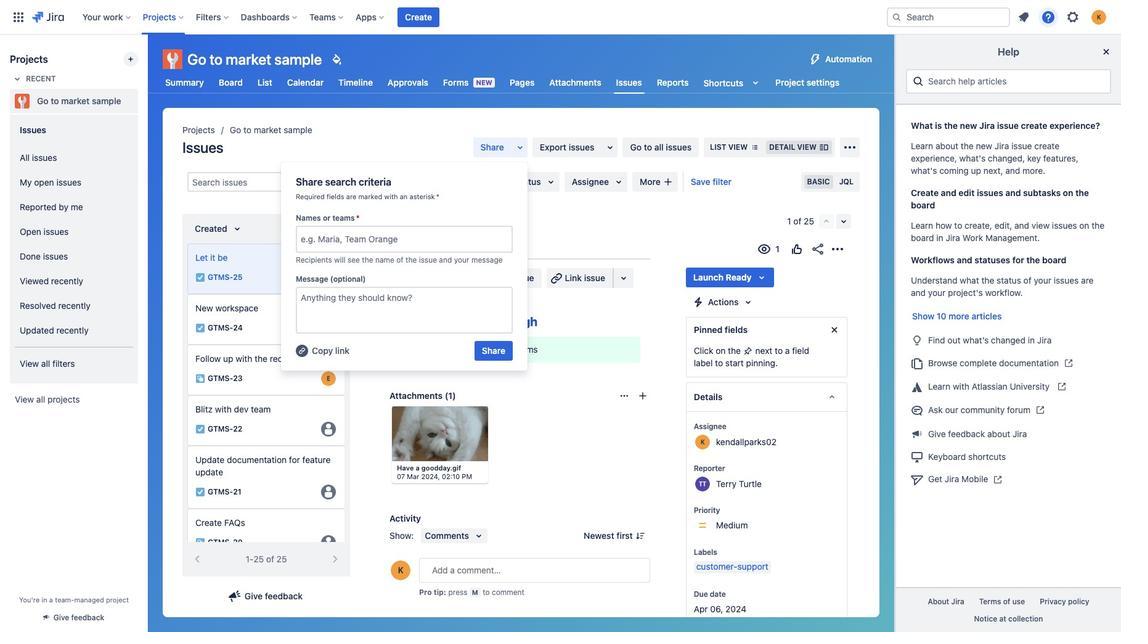 Task type: describe. For each thing, give the bounding box(es) containing it.
up inside issues list box
[[223, 353, 233, 364]]

newest first button
[[577, 529, 651, 543]]

0 horizontal spatial in
[[42, 596, 47, 604]]

jira inside button
[[952, 597, 965, 606]]

your work button
[[79, 7, 135, 27]]

understand
[[912, 275, 958, 286]]

1 vertical spatial market
[[61, 96, 90, 106]]

1 horizontal spatial let it be
[[390, 244, 441, 261]]

1 horizontal spatial give feedback button
[[223, 587, 310, 606]]

and left message
[[439, 255, 452, 264]]

created
[[195, 223, 227, 234]]

to right m
[[483, 588, 490, 597]]

next
[[756, 345, 773, 356]]

message
[[296, 274, 328, 284]]

issue up changed,
[[998, 120, 1020, 131]]

share inside button
[[482, 345, 506, 356]]

task image for update documentation for feature update
[[196, 487, 205, 497]]

community
[[961, 405, 1006, 415]]

download image
[[447, 412, 462, 427]]

actions image
[[831, 242, 846, 257]]

list for list view
[[711, 142, 727, 152]]

experience?
[[1050, 120, 1101, 131]]

settings image
[[1066, 10, 1081, 24]]

gtms- for follow up with the recruiters
[[208, 374, 233, 383]]

gtms- for update documentation for feature update
[[208, 488, 233, 497]]

1 vertical spatial give
[[245, 591, 263, 601]]

sub-task element containing create faqs
[[188, 509, 345, 559]]

you're in a team-managed project
[[19, 596, 129, 604]]

gtms- for let it be
[[208, 273, 233, 282]]

gtms- for new workspace
[[208, 323, 233, 333]]

launch ready button
[[686, 268, 774, 287]]

apps button
[[352, 7, 389, 27]]

activity
[[390, 513, 421, 524]]

created button
[[188, 219, 250, 239]]

attachments (1)
[[390, 390, 456, 401]]

sidebar navigation image
[[134, 49, 162, 74]]

ask our community forum link
[[907, 399, 1112, 422]]

a for you're in a team-managed project
[[49, 596, 53, 604]]

0 vertical spatial gtms-25
[[407, 243, 446, 254]]

2 vertical spatial give
[[54, 613, 69, 622]]

priority
[[694, 506, 721, 515]]

my open issues
[[20, 177, 81, 187]]

1 vertical spatial go to market sample
[[37, 96, 121, 106]]

teams
[[333, 213, 355, 222]]

shortcuts
[[704, 77, 744, 88]]

0 horizontal spatial go to market sample link
[[10, 89, 133, 113]]

tab list containing issues
[[155, 72, 850, 94]]

0 vertical spatial sample
[[275, 51, 322, 68]]

viewed recently link
[[15, 269, 133, 294]]

updated
[[20, 325, 54, 335]]

assignee button
[[565, 172, 628, 192]]

1-25 of 25
[[246, 554, 287, 564]]

create and edit issues and subtasks on the board
[[912, 187, 1090, 210]]

0 vertical spatial market
[[226, 51, 271, 68]]

on inside learn how to create, edit, and view issues on the board in jira work management.
[[1080, 220, 1090, 231]]

ask
[[929, 405, 944, 415]]

notifications image
[[1017, 10, 1032, 24]]

jira inside learn how to create, edit, and view issues on the board in jira work management.
[[946, 233, 961, 243]]

task element containing new workspace
[[188, 294, 345, 345]]

comments
[[425, 530, 469, 541]]

2 vertical spatial board
[[1043, 255, 1067, 265]]

about jira button
[[921, 593, 973, 610]]

pinned fields
[[694, 324, 748, 335]]

or
[[323, 213, 331, 222]]

of inside understand what the status of your issues are and your project's workflow.
[[1024, 275, 1032, 286]]

let inside issues list box
[[196, 252, 208, 263]]

appswitcher icon image
[[11, 10, 26, 24]]

issue inside learn about the new jira issue create experience, what's changed, key features, what's coming up next, and more.
[[1012, 141, 1033, 151]]

view for view all filters
[[20, 358, 39, 369]]

marked
[[359, 192, 383, 200]]

gtms-24
[[208, 323, 243, 333]]

assignee pin to top. only you can see pinned fields. image
[[730, 422, 739, 432]]

0 vertical spatial all
[[655, 142, 664, 152]]

to up the more
[[644, 142, 653, 152]]

1 horizontal spatial what's
[[960, 153, 986, 163]]

create for create and edit issues and subtasks on the board
[[912, 187, 939, 198]]

your work
[[82, 11, 123, 22]]

sub task image
[[196, 374, 205, 384]]

reported by me
[[20, 201, 83, 212]]

jira inside learn about the new jira issue create experience, what's changed, key features, what's coming up next, and more.
[[995, 141, 1010, 151]]

teams
[[310, 11, 336, 22]]

actions button
[[686, 292, 761, 312]]

24
[[233, 323, 243, 333]]

due date pin to top. only you can see pinned fields. image
[[729, 590, 739, 600]]

task element containing blitz with dev team
[[188, 395, 345, 446]]

learn for learn with atlassian university
[[929, 381, 951, 392]]

0 vertical spatial documentation
[[1000, 358, 1060, 368]]

06,
[[711, 604, 724, 614]]

settings
[[807, 77, 840, 88]]

banner containing your work
[[0, 0, 1122, 35]]

just
[[390, 315, 415, 329]]

browse complete documentation
[[929, 358, 1060, 368]]

launch
[[694, 272, 724, 282]]

filters
[[52, 358, 75, 369]]

browse
[[929, 358, 958, 368]]

all issues
[[20, 152, 57, 163]]

search image
[[892, 12, 902, 22]]

approvals
[[388, 77, 429, 88]]

more information about this user image for kendallparks02
[[696, 435, 710, 450]]

jira down forum
[[1013, 428, 1028, 439]]

share button
[[473, 138, 528, 157]]

and inside learn about the new jira issue create experience, what's changed, key features, what's coming up next, and more.
[[1006, 165, 1021, 176]]

done issues link
[[15, 244, 133, 269]]

1 vertical spatial what's
[[912, 165, 938, 176]]

link
[[335, 345, 350, 356]]

a inside button
[[484, 273, 489, 283]]

1 horizontal spatial about
[[988, 428, 1011, 439]]

automation button
[[804, 49, 880, 69]]

labels
[[694, 548, 718, 557]]

1 horizontal spatial let
[[390, 244, 410, 261]]

your
[[82, 11, 101, 22]]

names or teams *
[[296, 213, 360, 222]]

2024
[[726, 604, 747, 614]]

workflow.
[[986, 287, 1024, 298]]

terry turtle
[[717, 478, 762, 489]]

projects for projects dropdown button
[[143, 11, 176, 22]]

create for learn about the new jira issue create experience, what's changed, key features, what's coming up next, and more.
[[1035, 141, 1060, 151]]

2 vertical spatial market
[[254, 125, 282, 135]]

with up 23
[[236, 353, 252, 364]]

import and bulk change issues image
[[843, 140, 858, 155]]

issues inside understand what the status of your issues are and your project's workflow.
[[1055, 275, 1080, 286]]

terms
[[980, 597, 1002, 606]]

gold is heavier than most items
[[414, 344, 538, 355]]

of right name on the left
[[397, 255, 404, 264]]

close image
[[1100, 44, 1115, 59]]

create for create faqs
[[196, 517, 222, 528]]

customer-
[[697, 561, 738, 572]]

follow
[[196, 353, 221, 364]]

list for list
[[258, 77, 272, 88]]

recently for viewed recently
[[51, 275, 83, 286]]

view for list view
[[729, 142, 748, 152]]

reported
[[20, 201, 57, 212]]

keyboard shortcuts
[[929, 451, 1007, 462]]

child
[[491, 273, 511, 283]]

order by image
[[230, 221, 245, 236]]

create faqs
[[196, 517, 245, 528]]

update
[[196, 467, 223, 477]]

edit,
[[995, 220, 1013, 231]]

it inside 'task' element
[[210, 252, 215, 263]]

task image for let it be
[[196, 273, 205, 282]]

next,
[[984, 165, 1004, 176]]

2 vertical spatial sample
[[284, 125, 312, 135]]

share inside dropdown button
[[481, 142, 504, 152]]

2 horizontal spatial in
[[1029, 335, 1036, 346]]

teams button
[[306, 7, 348, 27]]

create,
[[965, 220, 993, 231]]

fields inside share search criteria required fields are marked with an asterisk *
[[327, 192, 345, 200]]

issues list box
[[188, 244, 345, 632]]

about inside learn about the new jira issue create experience, what's changed, key features, what's coming up next, and more.
[[936, 141, 959, 151]]

on inside create and edit issues and subtasks on the board
[[1064, 187, 1074, 198]]

are inside understand what the status of your issues are and your project's workflow.
[[1082, 275, 1095, 286]]

the inside create and edit issues and subtasks on the board
[[1076, 187, 1090, 198]]

search
[[325, 176, 357, 188]]

of left use
[[1004, 597, 1011, 606]]

issues for the projects link
[[183, 139, 224, 156]]

1 vertical spatial go to market sample link
[[230, 123, 312, 138]]

Search field
[[888, 7, 1011, 27]]

reporter pin to top. only you can see pinned fields. image
[[728, 464, 738, 474]]

in inside learn how to create, edit, and view issues on the board in jira work management.
[[937, 233, 944, 243]]

tip:
[[434, 588, 447, 597]]

and inside learn how to create, edit, and view issues on the board in jira work management.
[[1015, 220, 1030, 231]]

issues down all issues link
[[56, 177, 81, 187]]

1
[[788, 216, 792, 226]]

your for are
[[929, 287, 946, 298]]

work
[[963, 233, 984, 243]]

to inside learn how to create, edit, and view issues on the board in jira work management.
[[955, 220, 963, 231]]

(1)
[[445, 390, 456, 401]]

list link
[[255, 72, 275, 94]]

2 vertical spatial go to market sample
[[230, 125, 312, 135]]

go right the projects link
[[230, 125, 241, 135]]

and left edit
[[942, 187, 957, 198]]

with left dev
[[215, 404, 232, 414]]

issues for the leftmost go to market sample link
[[20, 124, 46, 135]]

go up the more
[[631, 142, 642, 152]]

1 vertical spatial assignee
[[694, 422, 727, 431]]

add
[[466, 273, 482, 283]]

give feedback about jira link
[[907, 422, 1112, 445]]

privacy policy
[[1041, 597, 1090, 606]]

task image
[[196, 424, 205, 434]]

Search issues text field
[[189, 173, 285, 191]]

of right 1-
[[266, 554, 274, 564]]

delete image
[[468, 412, 483, 427]]

share search criteria required fields are marked with an asterisk *
[[296, 176, 440, 200]]

open
[[34, 177, 54, 187]]

detail view
[[770, 142, 817, 152]]

1 horizontal spatial it
[[413, 244, 421, 261]]

me
[[71, 201, 83, 212]]

to right the projects link
[[244, 125, 252, 135]]

0 horizontal spatial on
[[716, 345, 726, 356]]

1 horizontal spatial give feedback
[[245, 591, 303, 601]]

gtms- inside gtms-25 link
[[407, 243, 436, 254]]

issue inside button
[[585, 273, 606, 283]]

1 vertical spatial *
[[356, 213, 360, 222]]

1 horizontal spatial be
[[424, 244, 441, 261]]

group containing issues
[[15, 113, 133, 384]]

task element containing let it be
[[188, 244, 345, 294]]

0 vertical spatial give
[[929, 428, 947, 439]]

support
[[738, 561, 769, 572]]

save filter button
[[684, 172, 739, 192]]

21
[[233, 488, 242, 497]]

is for heavier
[[435, 344, 442, 355]]

jira up learn about the new jira issue create experience, what's changed, key features, what's coming up next, and more.
[[980, 120, 996, 131]]

1 horizontal spatial is
[[483, 315, 492, 329]]

comment
[[492, 588, 525, 597]]

board inside learn how to create, edit, and view issues on the board in jira work management.
[[912, 233, 935, 243]]

recently for resolved recently
[[58, 300, 91, 311]]

attachments link
[[547, 72, 604, 94]]

share button
[[475, 341, 513, 361]]

resolved
[[20, 300, 56, 311]]

22
[[233, 425, 243, 434]]



Task type: vqa. For each thing, say whether or not it's contained in the screenshot.
the Create in the the Sub-task element
yes



Task type: locate. For each thing, give the bounding box(es) containing it.
create button
[[398, 7, 440, 27]]

issue up 'key'
[[1012, 141, 1033, 151]]

* right 'teams'
[[356, 213, 360, 222]]

in down how
[[937, 233, 944, 243]]

workflows and statuses for the board
[[912, 255, 1067, 265]]

create inside create and edit issues and subtasks on the board
[[912, 187, 939, 198]]

task element containing update documentation for feature update
[[188, 446, 345, 509]]

2 vertical spatial issues
[[183, 139, 224, 156]]

2 task element from the top
[[188, 294, 345, 345]]

2 horizontal spatial your
[[1035, 275, 1052, 286]]

group containing all issues
[[15, 142, 133, 347]]

project's
[[949, 287, 984, 298]]

documentation
[[1000, 358, 1060, 368], [227, 455, 287, 465]]

with inside learn with atlassian university "link"
[[954, 381, 970, 392]]

more information about this user image down reporter
[[696, 477, 710, 492]]

to down the recent
[[51, 96, 59, 106]]

labels customer-support
[[694, 548, 769, 572]]

of right the "1"
[[794, 216, 802, 226]]

new
[[961, 120, 978, 131], [977, 141, 993, 151]]

list right board
[[258, 77, 272, 88]]

create for create
[[405, 11, 432, 22]]

press
[[449, 588, 468, 597]]

hide message image
[[828, 323, 843, 337]]

1 horizontal spatial issues
[[183, 139, 224, 156]]

new for new workspace
[[196, 303, 213, 313]]

2 horizontal spatial on
[[1080, 220, 1090, 231]]

* right asterisk
[[436, 192, 440, 200]]

learn for learn about the new jira issue create experience, what's changed, key features, what's coming up next, and more.
[[912, 141, 934, 151]]

new inside issues list box
[[196, 303, 213, 313]]

share left export
[[481, 142, 504, 152]]

task image up new workspace
[[196, 273, 205, 282]]

0 vertical spatial for
[[1013, 255, 1025, 265]]

0 horizontal spatial fields
[[327, 192, 345, 200]]

gtms- for create faqs
[[208, 538, 233, 547]]

go up summary in the top left of the page
[[188, 51, 206, 68]]

at
[[1000, 614, 1007, 623]]

1 task image from the top
[[196, 273, 205, 282]]

group for 1 of 25
[[820, 214, 852, 229]]

sub task image
[[196, 538, 205, 548]]

copy link button
[[295, 341, 351, 361]]

1 horizontal spatial attachments
[[550, 77, 602, 88]]

let
[[390, 244, 410, 261], [196, 252, 208, 263]]

issue right name on the left
[[419, 255, 437, 264]]

create for what is the new jira issue create experience?
[[1022, 120, 1048, 131]]

priority pin to top. only you can see pinned fields. image
[[723, 506, 733, 516]]

jira image
[[32, 10, 64, 24], [32, 10, 64, 24]]

0 horizontal spatial documentation
[[227, 455, 287, 465]]

projects
[[143, 11, 176, 22], [10, 54, 48, 65], [183, 125, 215, 135]]

2 horizontal spatial issues
[[617, 77, 643, 87]]

2 vertical spatial recently
[[56, 325, 89, 335]]

projects for the projects link
[[183, 125, 215, 135]]

0 horizontal spatial give
[[54, 613, 69, 622]]

a left team-
[[49, 596, 53, 604]]

more information about this user image for terry turtle
[[696, 477, 710, 492]]

attachments
[[550, 77, 602, 88], [390, 390, 443, 401]]

1 vertical spatial feedback
[[265, 591, 303, 601]]

is for the
[[936, 120, 943, 131]]

updated recently link
[[15, 318, 133, 343]]

refresh image
[[328, 223, 338, 233]]

0 vertical spatial *
[[436, 192, 440, 200]]

see
[[348, 255, 360, 264]]

a for next to a field label to start pinning.
[[786, 345, 790, 356]]

filters button
[[192, 7, 234, 27]]

done
[[20, 251, 41, 261]]

1 horizontal spatial list
[[711, 142, 727, 152]]

to up board
[[210, 51, 223, 68]]

status button
[[508, 172, 560, 192]]

jira up changed,
[[995, 141, 1010, 151]]

your
[[454, 255, 470, 264], [1035, 275, 1052, 286], [929, 287, 946, 298]]

1 vertical spatial view
[[15, 394, 34, 405]]

new right "forms"
[[476, 78, 493, 86]]

* inside share search criteria required fields are marked with an asterisk *
[[436, 192, 440, 200]]

go to market sample
[[188, 51, 322, 68], [37, 96, 121, 106], [230, 125, 312, 135]]

list up filter
[[711, 142, 727, 152]]

summary link
[[163, 72, 206, 94]]

collapse recent projects image
[[10, 72, 25, 86]]

view up filter
[[729, 142, 748, 152]]

orange
[[369, 234, 398, 244]]

task element
[[188, 244, 345, 294], [188, 294, 345, 345], [188, 395, 345, 446], [188, 446, 345, 509]]

maria,
[[318, 234, 343, 244]]

for up status
[[1013, 255, 1025, 265]]

1 vertical spatial a
[[786, 345, 790, 356]]

sample
[[275, 51, 322, 68], [92, 96, 121, 106], [284, 125, 312, 135]]

sub-task element containing follow up with the recruiters
[[188, 345, 345, 395]]

add attachment image
[[638, 391, 648, 401]]

gtms- down new workspace
[[208, 323, 233, 333]]

your profile and settings image
[[1092, 10, 1107, 24]]

issues right export
[[569, 142, 595, 152]]

gtms-25
[[407, 243, 446, 254], [208, 273, 243, 282]]

let it be inside 'task' element
[[196, 252, 228, 263]]

gtms-
[[407, 243, 436, 254], [208, 273, 233, 282], [208, 323, 233, 333], [208, 374, 233, 383], [208, 425, 233, 434], [208, 488, 233, 497], [208, 538, 233, 547]]

0 horizontal spatial feedback
[[71, 613, 104, 622]]

are inside share search criteria required fields are marked with an asterisk *
[[346, 192, 357, 200]]

2 vertical spatial is
[[435, 344, 442, 355]]

sample down the calendar link
[[284, 125, 312, 135]]

learn inside learn with atlassian university "link"
[[929, 381, 951, 392]]

automation image
[[809, 52, 823, 67]]

tab list
[[155, 72, 850, 94]]

2 sub-task element from the top
[[188, 509, 345, 559]]

1 vertical spatial are
[[1082, 275, 1095, 286]]

privacy policy link
[[1033, 593, 1098, 610]]

learn inside learn about the new jira issue create experience, what's changed, key features, what's coming up next, and more.
[[912, 141, 934, 151]]

0 horizontal spatial issues
[[20, 124, 46, 135]]

let right team
[[390, 244, 410, 261]]

10
[[937, 311, 947, 321]]

2 horizontal spatial create
[[912, 187, 939, 198]]

0 horizontal spatial attachments
[[390, 390, 443, 401]]

and left subtasks
[[1006, 187, 1022, 198]]

policy
[[1069, 597, 1090, 606]]

show:
[[390, 530, 414, 541]]

1-
[[246, 554, 254, 564]]

create inside create button
[[405, 11, 432, 22]]

0 horizontal spatial for
[[289, 455, 300, 465]]

add a child issue
[[466, 273, 535, 283]]

documentation inside update documentation for feature update
[[227, 455, 287, 465]]

attachments for attachments
[[550, 77, 602, 88]]

create up sub task image
[[196, 517, 222, 528]]

2 task image from the top
[[196, 323, 205, 333]]

issues right status
[[1055, 275, 1080, 286]]

recently down resolved recently link on the left of the page
[[56, 325, 89, 335]]

reports
[[657, 77, 689, 88]]

e.g.
[[301, 234, 316, 244]]

feedback for rightmost give feedback button
[[265, 591, 303, 601]]

2 horizontal spatial give
[[929, 428, 947, 439]]

1 vertical spatial documentation
[[227, 455, 287, 465]]

update documentation for feature update
[[196, 455, 331, 477]]

0 horizontal spatial let
[[196, 252, 208, 263]]

issues inside create and edit issues and subtasks on the board
[[978, 187, 1004, 198]]

my
[[20, 177, 32, 187]]

0 horizontal spatial assignee
[[572, 176, 609, 187]]

learn how to create, edit, and view issues on the board in jira work management.
[[912, 220, 1105, 243]]

for inside update documentation for feature update
[[289, 455, 300, 465]]

your for issue
[[454, 255, 470, 264]]

basic
[[808, 177, 831, 186]]

the inside learn how to create, edit, and view issues on the board in jira work management.
[[1092, 220, 1105, 231]]

learn for learn how to create, edit, and view issues on the board in jira work management.
[[912, 220, 934, 231]]

workspace
[[216, 303, 259, 313]]

4 task element from the top
[[188, 446, 345, 509]]

be down created popup button on the left top of the page
[[218, 252, 228, 263]]

task image down update
[[196, 487, 205, 497]]

0 vertical spatial give feedback button
[[223, 587, 310, 606]]

assignee inside assignee dropdown button
[[572, 176, 609, 187]]

set project background image
[[330, 52, 344, 67]]

issues down reported by me
[[44, 226, 69, 237]]

2 vertical spatial task image
[[196, 487, 205, 497]]

0 horizontal spatial view
[[729, 142, 748, 152]]

gtms-25 inside issues list box
[[208, 273, 243, 282]]

help image
[[1042, 10, 1057, 24]]

go down the recent
[[37, 96, 48, 106]]

workflows
[[912, 255, 955, 265]]

is right gold
[[435, 344, 442, 355]]

0 horizontal spatial give feedback
[[54, 613, 104, 622]]

1 vertical spatial issues
[[20, 124, 46, 135]]

and up what
[[958, 255, 973, 265]]

view up management.
[[1032, 220, 1050, 231]]

your up add
[[454, 255, 470, 264]]

0 vertical spatial are
[[346, 192, 357, 200]]

understand what the status of your issues are and your project's workflow.
[[912, 275, 1095, 298]]

view inside group
[[20, 358, 39, 369]]

terms of use link
[[973, 593, 1033, 610]]

0 horizontal spatial gtms-25
[[208, 273, 243, 282]]

1 horizontal spatial gtms-25
[[407, 243, 446, 254]]

task image
[[196, 273, 205, 282], [196, 323, 205, 333], [196, 487, 205, 497]]

add to starred image
[[134, 94, 149, 109]]

show 10 more articles button
[[907, 309, 1009, 324]]

and inside understand what the status of your issues are and your project's workflow.
[[912, 287, 926, 298]]

pages link
[[508, 72, 537, 94]]

1 horizontal spatial projects
[[143, 11, 176, 22]]

3 task image from the top
[[196, 487, 205, 497]]

link web pages and more image
[[617, 271, 632, 286]]

with inside share search criteria required fields are marked with an asterisk *
[[385, 192, 398, 200]]

what
[[912, 120, 934, 131]]

gtms-25 up new workspace
[[208, 273, 243, 282]]

managed
[[74, 596, 104, 604]]

share up required
[[296, 176, 323, 188]]

projects down summary link
[[183, 125, 215, 135]]

0 vertical spatial go to market sample link
[[10, 89, 133, 113]]

0 vertical spatial on
[[1064, 187, 1074, 198]]

new for is
[[961, 120, 978, 131]]

attachments for attachments (1)
[[390, 390, 443, 401]]

2 horizontal spatial is
[[936, 120, 943, 131]]

new for about
[[977, 141, 993, 151]]

2 horizontal spatial a
[[786, 345, 790, 356]]

0 horizontal spatial a
[[49, 596, 53, 604]]

give down team-
[[54, 613, 69, 622]]

all left projects
[[36, 394, 45, 405]]

give feedback button down the you're in a team-managed project at the left bottom
[[36, 608, 112, 628]]

1 vertical spatial for
[[289, 455, 300, 465]]

1 vertical spatial sample
[[92, 96, 121, 106]]

fields up click on the
[[725, 324, 748, 335]]

project
[[106, 596, 129, 604]]

gtms-25 link
[[407, 241, 446, 256]]

2 vertical spatial in
[[42, 596, 47, 604]]

new up learn about the new jira issue create experience, what's changed, key features, what's coming up next, and more.
[[961, 120, 978, 131]]

0 horizontal spatial be
[[218, 252, 228, 263]]

issues inside popup button
[[569, 142, 595, 152]]

1 vertical spatial in
[[1029, 335, 1036, 346]]

feedback down "1-25 of 25"
[[265, 591, 303, 601]]

all up more dropdown button
[[655, 142, 664, 152]]

learn with atlassian university link
[[907, 375, 1112, 399]]

3 task element from the top
[[188, 395, 345, 446]]

1 vertical spatial projects
[[10, 54, 48, 65]]

create inside sub-task element
[[196, 517, 222, 528]]

20
[[233, 538, 243, 547]]

blitz
[[196, 404, 213, 414]]

about up keyboard shortcuts link
[[988, 428, 1011, 439]]

1 horizontal spatial are
[[1082, 275, 1095, 286]]

go
[[188, 51, 206, 68], [37, 96, 48, 106], [230, 125, 241, 135], [631, 142, 642, 152]]

gtms- down update
[[208, 488, 233, 497]]

jira right changed
[[1038, 335, 1052, 346]]

new workspace
[[196, 303, 259, 313]]

up inside learn about the new jira issue create experience, what's changed, key features, what's coming up next, and more.
[[972, 165, 982, 176]]

board down experience,
[[912, 200, 936, 210]]

issues down subtasks
[[1053, 220, 1078, 231]]

copy link
[[312, 345, 350, 356]]

Message (optional) text field
[[296, 287, 513, 333]]

a inside next to a field label to start pinning.
[[786, 345, 790, 356]]

1 sub-task element from the top
[[188, 345, 345, 395]]

create project image
[[126, 54, 136, 64]]

all for projects
[[36, 394, 45, 405]]

jira right get
[[945, 474, 960, 484]]

0 vertical spatial is
[[936, 120, 943, 131]]

new up gtms-24
[[196, 303, 213, 313]]

feedback for the leftmost give feedback button
[[71, 613, 104, 622]]

features,
[[1044, 153, 1079, 163]]

0 horizontal spatial new
[[196, 303, 213, 313]]

view for view all projects
[[15, 394, 34, 405]]

1 horizontal spatial new
[[476, 78, 493, 86]]

gtms- up recipients will see the name of the issue and your message
[[407, 243, 436, 254]]

what's
[[964, 335, 989, 346]]

first
[[617, 530, 633, 541]]

complete
[[960, 358, 998, 368]]

key
[[1028, 153, 1042, 163]]

timeline
[[339, 77, 373, 88]]

more
[[640, 176, 661, 187]]

0 vertical spatial fields
[[327, 192, 345, 200]]

gtms- right sub task icon
[[208, 374, 233, 383]]

issues up addicon
[[666, 142, 692, 152]]

to down click on the
[[716, 358, 724, 368]]

primary element
[[7, 0, 878, 34]]

projects right work
[[143, 11, 176, 22]]

new for new
[[476, 78, 493, 86]]

vote options: no one has voted for this issue yet. image
[[790, 242, 805, 257]]

gtms- for blitz with dev team
[[208, 425, 233, 434]]

25 inside issues list box
[[233, 273, 243, 282]]

issue inside button
[[513, 273, 535, 283]]

documentation down 22 on the left bottom
[[227, 455, 287, 465]]

Names or teams e.g. Maria, Team Orange text field
[[301, 233, 303, 245]]

2 more information about this user image from the top
[[696, 477, 710, 492]]

enough
[[495, 315, 538, 329]]

view inside learn how to create, edit, and view issues on the board in jira work management.
[[1032, 220, 1050, 231]]

banner
[[0, 0, 1122, 35]]

view all projects
[[15, 394, 80, 405]]

view down the updated
[[20, 358, 39, 369]]

issue
[[998, 120, 1020, 131], [1012, 141, 1033, 151], [419, 255, 437, 264], [513, 273, 535, 283], [585, 273, 606, 283]]

dashboards
[[241, 11, 290, 22]]

view for detail view
[[798, 142, 817, 152]]

of right status
[[1024, 275, 1032, 286]]

0 vertical spatial learn
[[912, 141, 934, 151]]

1 horizontal spatial fields
[[725, 324, 748, 335]]

give feedback down "1-25 of 25"
[[245, 591, 303, 601]]

0 vertical spatial feedback
[[949, 428, 986, 439]]

give down 1-
[[245, 591, 263, 601]]

the inside issues list box
[[255, 353, 268, 364]]

about
[[936, 141, 959, 151], [988, 428, 1011, 439]]

0 vertical spatial attachments
[[550, 77, 602, 88]]

create right apps popup button
[[405, 11, 432, 22]]

2 vertical spatial your
[[929, 287, 946, 298]]

1 horizontal spatial go to market sample link
[[230, 123, 312, 138]]

0 vertical spatial view
[[20, 358, 39, 369]]

assignee down export issues popup button
[[572, 176, 609, 187]]

addicon image
[[664, 177, 673, 187]]

give down ask
[[929, 428, 947, 439]]

task image left gtms-24
[[196, 323, 205, 333]]

market down 'list' link
[[254, 125, 282, 135]]

recently down viewed recently link
[[58, 300, 91, 311]]

due
[[694, 590, 709, 599]]

*
[[436, 192, 440, 200], [356, 213, 360, 222]]

1 vertical spatial fields
[[725, 324, 748, 335]]

task image for new workspace
[[196, 323, 205, 333]]

2 vertical spatial on
[[716, 345, 726, 356]]

0 vertical spatial go to market sample
[[188, 51, 322, 68]]

is right golf
[[483, 315, 492, 329]]

projects inside dropdown button
[[143, 11, 176, 22]]

experience,
[[912, 153, 958, 163]]

the inside understand what the status of your issues are and your project's workflow.
[[982, 275, 995, 286]]

fields
[[327, 192, 345, 200], [725, 324, 748, 335]]

group
[[15, 113, 133, 384], [15, 142, 133, 347], [820, 214, 852, 229]]

all for filters
[[41, 358, 50, 369]]

go to market sample up 'list' link
[[188, 51, 322, 68]]

1 horizontal spatial view
[[798, 142, 817, 152]]

board
[[912, 200, 936, 210], [912, 233, 935, 243], [1043, 255, 1067, 265]]

2 horizontal spatial projects
[[183, 125, 215, 135]]

attachments menu image
[[620, 391, 630, 401]]

0 vertical spatial up
[[972, 165, 982, 176]]

0 horizontal spatial *
[[356, 213, 360, 222]]

out
[[948, 335, 961, 346]]

issues inside learn how to create, edit, and view issues on the board in jira work management.
[[1053, 220, 1078, 231]]

issues up the viewed recently
[[43, 251, 68, 261]]

it right name on the left
[[413, 244, 421, 261]]

0 vertical spatial list
[[258, 77, 272, 88]]

sort descending image
[[303, 223, 313, 233]]

and down changed,
[[1006, 165, 1021, 176]]

issues up all issues on the left
[[20, 124, 46, 135]]

it down created
[[210, 252, 215, 263]]

board inside create and edit issues and subtasks on the board
[[912, 200, 936, 210]]

in right you're
[[42, 596, 47, 604]]

issues right all
[[32, 152, 57, 163]]

issues inside tab list
[[617, 77, 643, 87]]

details element
[[686, 382, 848, 412]]

let it be up description
[[390, 244, 441, 261]]

0 vertical spatial issues
[[617, 77, 643, 87]]

Search help articles field
[[925, 70, 1106, 92]]

1 task element from the top
[[188, 244, 345, 294]]

1 vertical spatial is
[[483, 315, 492, 329]]

viewed recently
[[20, 275, 83, 286]]

1 horizontal spatial feedback
[[265, 591, 303, 601]]

gtms-25 up recipients will see the name of the issue and your message
[[407, 243, 446, 254]]

0 horizontal spatial give feedback button
[[36, 608, 112, 628]]

new inside learn about the new jira issue create experience, what's changed, key features, what's coming up next, and more.
[[977, 141, 993, 151]]

0 horizontal spatial create
[[196, 517, 222, 528]]

status
[[515, 176, 541, 187]]

recently for updated recently
[[56, 325, 89, 335]]

1 vertical spatial task image
[[196, 323, 205, 333]]

sub-task element
[[188, 345, 345, 395], [188, 509, 345, 559]]

sample left add to starred image
[[92, 96, 121, 106]]

issue right the child
[[513, 273, 535, 283]]

be inside issues list box
[[218, 252, 228, 263]]

assignee left assignee pin to top. only you can see pinned fields. image
[[694, 422, 727, 431]]

than
[[475, 344, 492, 355]]

1 vertical spatial new
[[196, 303, 213, 313]]

articles
[[972, 311, 1002, 321]]

0 horizontal spatial about
[[936, 141, 959, 151]]

feedback
[[949, 428, 986, 439], [265, 591, 303, 601], [71, 613, 104, 622]]

attachments right pages on the left of the page
[[550, 77, 602, 88]]

learn inside learn how to create, edit, and view issues on the board in jira work management.
[[912, 220, 934, 231]]

1 more information about this user image from the top
[[696, 435, 710, 450]]

2 vertical spatial feedback
[[71, 613, 104, 622]]

Add a comment… field
[[419, 558, 651, 583]]

done issues
[[20, 251, 68, 261]]

link issue button
[[547, 268, 614, 288]]

more
[[949, 311, 970, 321]]

sample up calendar
[[275, 51, 322, 68]]

pinned
[[694, 324, 723, 335]]

the inside learn about the new jira issue create experience, what's changed, key features, what's coming up next, and more.
[[961, 141, 974, 151]]

0 vertical spatial assignee
[[572, 176, 609, 187]]

issues down next,
[[978, 187, 1004, 198]]

1 vertical spatial share
[[296, 176, 323, 188]]

group for issues
[[15, 142, 133, 347]]

shortcuts button
[[702, 72, 766, 94]]

terms of use
[[980, 597, 1026, 606]]

let it be down created
[[196, 252, 228, 263]]

create inside learn about the new jira issue create experience, what's changed, key features, what's coming up next, and more.
[[1035, 141, 1060, 151]]

0 horizontal spatial projects
[[10, 54, 48, 65]]

2 vertical spatial create
[[196, 517, 222, 528]]

jira right "about"
[[952, 597, 965, 606]]

share inside share search criteria required fields are marked with an asterisk *
[[296, 176, 323, 188]]

1 horizontal spatial for
[[1013, 255, 1025, 265]]

dev
[[234, 404, 249, 414]]

launch ready
[[694, 272, 752, 282]]

board link
[[216, 72, 245, 94]]

keyboard
[[929, 451, 967, 462]]

detail
[[770, 142, 796, 152]]

attachments inside tab list
[[550, 77, 602, 88]]

issue right link
[[585, 273, 606, 283]]

more information about this user image
[[696, 435, 710, 450], [696, 477, 710, 492]]

to right next
[[775, 345, 783, 356]]

find
[[929, 335, 946, 346]]

0 horizontal spatial what's
[[912, 165, 938, 176]]

1 vertical spatial your
[[1035, 275, 1052, 286]]

calendar
[[287, 77, 324, 88]]

with up our
[[954, 381, 970, 392]]

0 vertical spatial in
[[937, 233, 944, 243]]

up right follow
[[223, 353, 233, 364]]

1 horizontal spatial a
[[484, 273, 489, 283]]



